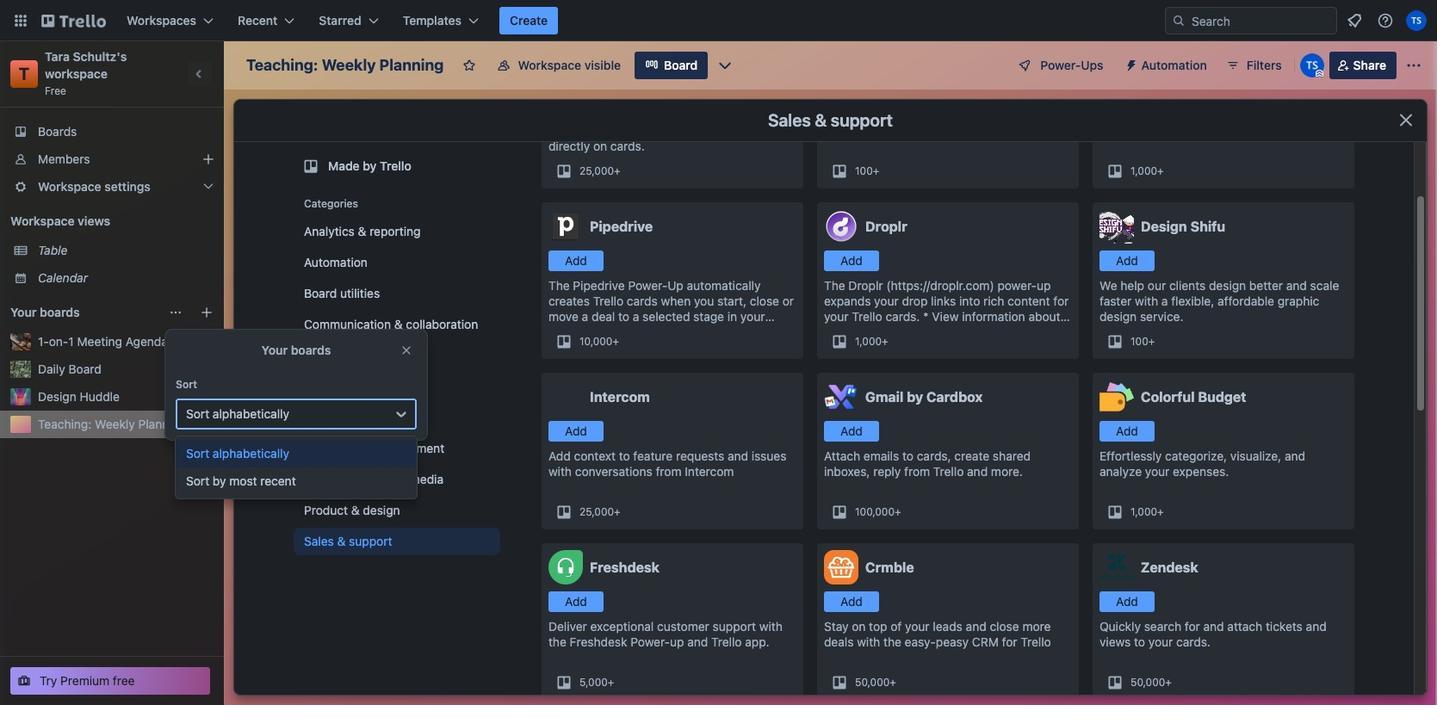 Task type: vqa. For each thing, say whether or not it's contained in the screenshot.


Task type: locate. For each thing, give the bounding box(es) containing it.
cardbox
[[927, 389, 983, 405]]

recent
[[238, 13, 278, 28]]

teaching: inside board name text field
[[246, 56, 318, 74]]

tools
[[364, 348, 391, 363]]

workspace
[[45, 66, 108, 81]]

1 horizontal spatial on
[[852, 619, 866, 634]]

and inside effortlessly categorize, visualize, and analyze your expenses.
[[1285, 449, 1306, 463]]

1 horizontal spatial teaching:
[[246, 56, 318, 74]]

100 + down service.
[[1131, 335, 1155, 348]]

sales inside the pipedrive power-up automatically creates trello cards when you start, close or move a deal to a selected stage in your sales pipeline.
[[549, 325, 577, 339]]

+ up gmail
[[882, 335, 888, 348]]

your inside the track your sales pipeline in trello with cases, contacts, leads, & opportunities directly on cards.
[[583, 108, 607, 122]]

planning inside board name text field
[[379, 56, 444, 74]]

daily
[[38, 362, 65, 376]]

clients
[[1170, 278, 1206, 293]]

and inside attach emails to cards, create shared inboxes, reply from trello and more.
[[967, 464, 988, 479]]

sales left gamify
[[768, 110, 811, 130]]

star or unstar board image
[[463, 59, 477, 72]]

alphabetically up the most
[[213, 446, 289, 461]]

we help our clients design better and scale faster with a flexible, affordable graphic design service.
[[1100, 278, 1340, 324]]

1 vertical spatial teaching:
[[38, 417, 92, 431]]

your inside effortlessly categorize, visualize, and analyze your expenses.
[[1145, 464, 1170, 479]]

1 50,000 + from the left
[[855, 676, 896, 689]]

workspace visible button
[[487, 52, 631, 79]]

try premium free
[[40, 673, 135, 688]]

trello down forms
[[1174, 123, 1204, 138]]

1 horizontal spatial for
[[1185, 619, 1200, 634]]

cards
[[627, 294, 658, 308]]

table link
[[38, 242, 214, 259]]

& inside product & design link
[[351, 503, 360, 518]]

2 vertical spatial workspace
[[10, 214, 75, 228]]

+ for intercom
[[614, 506, 621, 518]]

1,000 + down custom
[[1131, 164, 1164, 177]]

& inside "hr & operations" link
[[324, 410, 332, 425]]

design down 'daily'
[[38, 389, 76, 404]]

your down start,
[[741, 309, 765, 324]]

trello inside the track your sales pipeline in trello with cases, contacts, leads, & opportunities directly on cards.
[[702, 108, 732, 122]]

automation inside automation link
[[304, 255, 368, 270]]

agenda
[[125, 334, 168, 349]]

cards. down contacts, at the top of the page
[[611, 139, 645, 153]]

1 vertical spatial sales
[[304, 534, 334, 549]]

+ up zendesk
[[1158, 506, 1164, 518]]

back to home image
[[41, 7, 106, 34]]

planning down templates
[[379, 56, 444, 74]]

service.
[[1140, 309, 1184, 324]]

calendar
[[38, 270, 88, 285]]

1 vertical spatial 1,000
[[855, 335, 882, 348]]

close popover image
[[400, 344, 413, 357]]

workspace down the members at the left top of the page
[[38, 179, 101, 194]]

deal
[[592, 309, 615, 324]]

0 vertical spatial intercom
[[590, 389, 650, 405]]

0 vertical spatial views
[[78, 214, 110, 228]]

2 50,000 from the left
[[1131, 676, 1166, 689]]

0 horizontal spatial sales
[[304, 534, 334, 549]]

stay on top of your leads and close more deals with the easy-peasy crm for trello
[[824, 619, 1051, 649]]

social
[[374, 472, 407, 487]]

add button up context
[[549, 421, 604, 442]]

1 vertical spatial sales & support
[[304, 534, 392, 549]]

1 vertical spatial 1,000 +
[[855, 335, 888, 348]]

50,000 for crmble
[[855, 676, 890, 689]]

close up crm
[[990, 619, 1019, 634]]

automation down search icon at the top right of page
[[1142, 58, 1207, 72]]

design for design shifu
[[1141, 219, 1187, 234]]

0 horizontal spatial for
[[1002, 635, 1018, 649]]

freshdesk
[[590, 560, 660, 575], [570, 635, 627, 649]]

& inside it & project management link
[[318, 441, 326, 456]]

0 horizontal spatial automation
[[304, 255, 368, 270]]

marketing & social media link
[[294, 466, 500, 493]]

pipeline
[[642, 108, 686, 122]]

trello
[[702, 108, 732, 122], [1174, 123, 1204, 138], [380, 158, 411, 173], [593, 294, 624, 308], [933, 464, 964, 479], [711, 635, 742, 649], [1021, 635, 1051, 649]]

2 vertical spatial by
[[213, 474, 226, 488]]

cards. inside the track your sales pipeline in trello with cases, contacts, leads, & opportunities directly on cards.
[[611, 139, 645, 153]]

add button for design shifu
[[1100, 251, 1155, 271]]

power- left sm icon
[[1041, 58, 1081, 72]]

power- inside deliver exceptional customer support with the freshdesk power-up and trello app.
[[631, 635, 670, 649]]

0 horizontal spatial by
[[213, 474, 226, 488]]

trello down cards, at the right bottom of page
[[933, 464, 964, 479]]

tara schultz (taraschultz7) image
[[1406, 10, 1427, 31], [1300, 53, 1324, 78]]

automation up board utilities
[[304, 255, 368, 270]]

1 vertical spatial help
[[1121, 278, 1145, 293]]

add button up the
[[549, 251, 604, 271]]

collaboration
[[406, 317, 478, 332]]

1,000 + for colorful budget
[[1131, 506, 1164, 518]]

add button up effortlessly
[[1100, 421, 1155, 442]]

& for analytics & reporting link
[[358, 224, 366, 239]]

best
[[911, 123, 936, 138]]

and inside create custom forms and collect responses right on your trello board!
[[1220, 108, 1241, 122]]

0 horizontal spatial in
[[689, 108, 699, 122]]

+ down deal
[[613, 335, 619, 348]]

on inside the track your sales pipeline in trello with cases, contacts, leads, & opportunities directly on cards.
[[593, 139, 607, 153]]

your up do
[[867, 108, 891, 122]]

exceptional
[[590, 619, 654, 634]]

in down start,
[[728, 309, 737, 324]]

0 horizontal spatial sales
[[549, 325, 577, 339]]

app.
[[745, 635, 770, 649]]

design
[[1141, 219, 1187, 234], [38, 389, 76, 404]]

it & project management
[[304, 441, 445, 456]]

25,000 down directly
[[580, 164, 614, 177]]

board left customize views icon
[[664, 58, 698, 72]]

intercom inside add context to feature requests and issues with conversations from intercom
[[685, 464, 734, 479]]

2 50,000 + from the left
[[1131, 676, 1172, 689]]

1 vertical spatial workspace
[[38, 179, 101, 194]]

pipedrive up deal
[[573, 278, 625, 293]]

1 50,000 from the left
[[855, 676, 890, 689]]

and inside add context to feature requests and issues with conversations from intercom
[[728, 449, 748, 463]]

by right gmail
[[907, 389, 923, 405]]

1 vertical spatial power-
[[628, 278, 668, 293]]

with left conversations
[[549, 464, 572, 479]]

0 horizontal spatial help
[[1016, 108, 1040, 122]]

1 horizontal spatial create
[[1100, 108, 1137, 122]]

1 horizontal spatial board
[[304, 286, 337, 301]]

1 horizontal spatial 50,000
[[1131, 676, 1166, 689]]

search image
[[1172, 14, 1186, 28]]

2 vertical spatial 1,000
[[1131, 506, 1158, 518]]

+ for gmail by cardbox
[[895, 506, 901, 518]]

1,000 for colorful budget
[[1131, 506, 1158, 518]]

file
[[304, 379, 323, 394]]

alphabetically
[[213, 407, 289, 421], [213, 446, 289, 461]]

to inside gamify your daily work process to help people do their best work
[[1001, 108, 1012, 122]]

0 vertical spatial tara schultz (taraschultz7) image
[[1406, 10, 1427, 31]]

you
[[694, 294, 714, 308]]

1 vertical spatial on
[[593, 139, 607, 153]]

+ for design shifu
[[1149, 335, 1155, 348]]

sales up contacts, at the top of the page
[[610, 108, 639, 122]]

0 vertical spatial by
[[363, 158, 377, 173]]

settings
[[104, 179, 151, 194]]

work
[[924, 108, 951, 122], [939, 123, 966, 138]]

1 horizontal spatial weekly
[[322, 56, 376, 74]]

with inside we help our clients design better and scale faster with a flexible, affordable graphic design service.
[[1135, 294, 1158, 308]]

design down marketing & social media
[[363, 503, 400, 518]]

+ down service.
[[1149, 335, 1155, 348]]

Board name text field
[[238, 52, 453, 79]]

add for intercom
[[565, 424, 587, 438]]

& right analytics
[[358, 224, 366, 239]]

2 25,000 + from the top
[[580, 506, 621, 518]]

1 vertical spatial 25,000
[[580, 506, 614, 518]]

add inside add context to feature requests and issues with conversations from intercom
[[549, 449, 571, 463]]

0 horizontal spatial from
[[656, 464, 682, 479]]

automation
[[1142, 58, 1207, 72], [304, 255, 368, 270]]

weekly down design huddle link
[[95, 417, 135, 431]]

1,000 + down analyze
[[1131, 506, 1164, 518]]

+ for colorful budget
[[1158, 506, 1164, 518]]

intercom down requests
[[685, 464, 734, 479]]

your inside stay on top of your leads and close more deals with the easy-peasy crm for trello
[[905, 619, 930, 634]]

to right deal
[[618, 309, 630, 324]]

& inside sales & support link
[[337, 534, 346, 549]]

teaching: down design huddle
[[38, 417, 92, 431]]

create inside create custom forms and collect responses right on your trello board!
[[1100, 108, 1137, 122]]

0 vertical spatial 25,000 +
[[580, 164, 621, 177]]

your inside the pipedrive power-up automatically creates trello cards when you start, close or move a deal to a selected stage in your sales pipeline.
[[741, 309, 765, 324]]

1 vertical spatial pipedrive
[[573, 278, 625, 293]]

product
[[304, 503, 348, 518]]

for
[[1185, 619, 1200, 634], [1002, 635, 1018, 649]]

trello inside deliver exceptional customer support with the freshdesk power-up and trello app.
[[711, 635, 742, 649]]

share button
[[1329, 52, 1397, 79]]

power- down exceptional on the left of page
[[631, 635, 670, 649]]

add button for gmail by cardbox
[[824, 421, 879, 442]]

up
[[670, 635, 684, 649]]

communication & collaboration link
[[294, 311, 500, 338]]

from inside attach emails to cards, create shared inboxes, reply from trello and more.
[[904, 464, 930, 479]]

0 vertical spatial design
[[1209, 278, 1246, 293]]

25,000 down conversations
[[580, 506, 614, 518]]

tickets
[[1266, 619, 1303, 634]]

a left deal
[[582, 309, 588, 324]]

1 horizontal spatial by
[[363, 158, 377, 173]]

project
[[330, 441, 369, 456]]

sales down move
[[549, 325, 577, 339]]

on left "top"
[[852, 619, 866, 634]]

issues
[[752, 449, 787, 463]]

cards. inside 'quickly search for and attach tickets and views to your cards.'
[[1177, 635, 1211, 649]]

your boards with 4 items element
[[10, 302, 160, 323]]

0 horizontal spatial create
[[510, 13, 548, 28]]

a inside we help our clients design better and scale faster with a flexible, affordable graphic design service.
[[1162, 294, 1168, 308]]

add button
[[549, 251, 604, 271], [824, 251, 879, 271], [1100, 251, 1155, 271], [549, 421, 604, 442], [824, 421, 879, 442], [1100, 421, 1155, 442], [549, 592, 604, 612], [824, 592, 879, 612], [1100, 592, 1155, 612]]

sort left the most
[[186, 474, 209, 488]]

2 vertical spatial power-
[[631, 635, 670, 649]]

0 horizontal spatial sales & support
[[304, 534, 392, 549]]

in inside the track your sales pipeline in trello with cases, contacts, leads, & opportunities directly on cards.
[[689, 108, 699, 122]]

1 horizontal spatial from
[[904, 464, 930, 479]]

2 horizontal spatial a
[[1162, 294, 1168, 308]]

add button for pipedrive
[[549, 251, 604, 271]]

& inside marketing & social media link
[[363, 472, 371, 487]]

tara
[[45, 49, 70, 64]]

1 vertical spatial board
[[304, 286, 337, 301]]

add button for droplr
[[824, 251, 879, 271]]

emails
[[864, 449, 899, 463]]

intercom down 10,000 +
[[590, 389, 650, 405]]

in inside the pipedrive power-up automatically creates trello cards when you start, close or move a deal to a selected stage in your sales pipeline.
[[728, 309, 737, 324]]

directly
[[549, 139, 590, 153]]

& down product & design
[[337, 534, 346, 549]]

0 vertical spatial help
[[1016, 108, 1040, 122]]

trello inside the pipedrive power-up automatically creates trello cards when you start, close or move a deal to a selected stage in your sales pipeline.
[[593, 294, 624, 308]]

0 vertical spatial create
[[510, 13, 548, 28]]

your
[[583, 108, 607, 122], [867, 108, 891, 122], [1146, 123, 1171, 138], [741, 309, 765, 324], [1145, 464, 1170, 479], [905, 619, 930, 634], [1149, 635, 1173, 649]]

0 horizontal spatial your boards
[[10, 305, 80, 320]]

+
[[614, 164, 621, 177], [873, 164, 880, 177], [1158, 164, 1164, 177], [613, 335, 619, 348], [882, 335, 888, 348], [1149, 335, 1155, 348], [614, 506, 621, 518], [895, 506, 901, 518], [1158, 506, 1164, 518], [608, 676, 614, 689], [890, 676, 896, 689], [1166, 676, 1172, 689]]

peasy
[[936, 635, 969, 649]]

made by trello
[[328, 158, 411, 173]]

deliver
[[549, 619, 587, 634]]

100 down service.
[[1131, 335, 1149, 348]]

add button up we
[[1100, 251, 1155, 271]]

2 horizontal spatial design
[[1209, 278, 1246, 293]]

100 +
[[855, 164, 880, 177], [1131, 335, 1155, 348]]

1 horizontal spatial automation
[[1142, 58, 1207, 72]]

2 vertical spatial board
[[68, 362, 101, 376]]

0 vertical spatial cards.
[[611, 139, 645, 153]]

add button for crmble
[[824, 592, 879, 612]]

shared
[[993, 449, 1031, 463]]

add for design shifu
[[1116, 253, 1138, 268]]

50,000 + down search
[[1131, 676, 1172, 689]]

0 vertical spatial management
[[327, 379, 399, 394]]

add for crmble
[[841, 594, 863, 609]]

to inside 'quickly search for and attach tickets and views to your cards.'
[[1134, 635, 1145, 649]]

board left utilities
[[304, 286, 337, 301]]

by right "made"
[[363, 158, 377, 173]]

1 vertical spatial close
[[990, 619, 1019, 634]]

1 25,000 + from the top
[[580, 164, 621, 177]]

gamify your daily work process to help people do their best work
[[824, 108, 1040, 138]]

open information menu image
[[1377, 12, 1394, 29]]

0 horizontal spatial the
[[549, 635, 567, 649]]

1 horizontal spatial 50,000 +
[[1131, 676, 1172, 689]]

design left shifu
[[1141, 219, 1187, 234]]

& for marketing & social media link
[[363, 472, 371, 487]]

the down of
[[884, 635, 902, 649]]

your boards up file
[[262, 343, 331, 357]]

add button down the droplr
[[824, 251, 879, 271]]

0 horizontal spatial cards.
[[611, 139, 645, 153]]

1 horizontal spatial teaching: weekly planning
[[246, 56, 444, 74]]

and right up at bottom
[[687, 635, 708, 649]]

your inside create custom forms and collect responses right on your trello board!
[[1146, 123, 1171, 138]]

a down 'cards'
[[633, 309, 639, 324]]

1 horizontal spatial sales & support
[[768, 110, 893, 130]]

0 vertical spatial weekly
[[322, 56, 376, 74]]

with up the app.
[[759, 619, 783, 634]]

trello inside create custom forms and collect responses right on your trello board!
[[1174, 123, 1204, 138]]

workspace up table
[[10, 214, 75, 228]]

+ down do
[[873, 164, 880, 177]]

sales
[[610, 108, 639, 122], [549, 325, 577, 339]]

media
[[410, 472, 444, 487]]

50,000 + for crmble
[[855, 676, 896, 689]]

help up faster
[[1121, 278, 1145, 293]]

1 vertical spatial by
[[907, 389, 923, 405]]

Search field
[[1186, 8, 1337, 34]]

and up crm
[[966, 619, 987, 634]]

& up close popover image
[[394, 317, 403, 332]]

0 vertical spatial 1,000 +
[[1131, 164, 1164, 177]]

0 vertical spatial for
[[1185, 619, 1200, 634]]

weekly inside board name text field
[[322, 56, 376, 74]]

views down quickly at right
[[1100, 635, 1131, 649]]

workspace for workspace views
[[10, 214, 75, 228]]

workspace inside dropdown button
[[38, 179, 101, 194]]

management up operations
[[327, 379, 399, 394]]

your inside gamify your daily work process to help people do their best work
[[867, 108, 891, 122]]

0 horizontal spatial teaching:
[[38, 417, 92, 431]]

in
[[689, 108, 699, 122], [728, 309, 737, 324]]

1,000 down custom
[[1131, 164, 1158, 177]]

support down product & design
[[349, 534, 392, 549]]

freshdesk down exceptional on the left of page
[[570, 635, 627, 649]]

from down feature
[[656, 464, 682, 479]]

0 notifications image
[[1344, 10, 1365, 31]]

create up the right
[[1100, 108, 1137, 122]]

add for colorful budget
[[1116, 424, 1138, 438]]

& inside communication & collaboration link
[[394, 317, 403, 332]]

50,000 +
[[855, 676, 896, 689], [1131, 676, 1172, 689]]

freshdesk up exceptional on the left of page
[[590, 560, 660, 575]]

1 the from the left
[[549, 635, 567, 649]]

t
[[19, 64, 29, 84]]

+ down of
[[890, 676, 896, 689]]

huddle
[[80, 389, 120, 404]]

sales & support left daily
[[768, 110, 893, 130]]

1 sort alphabetically from the top
[[186, 407, 289, 421]]

1 horizontal spatial your boards
[[262, 343, 331, 357]]

+ down reply
[[895, 506, 901, 518]]

better
[[1250, 278, 1283, 293]]

move
[[549, 309, 579, 324]]

& for it & project management link
[[318, 441, 326, 456]]

a
[[1162, 294, 1168, 308], [582, 309, 588, 324], [633, 309, 639, 324]]

0 vertical spatial power-
[[1041, 58, 1081, 72]]

and up graphic
[[1287, 278, 1307, 293]]

create for create custom forms and collect responses right on your trello board!
[[1100, 108, 1137, 122]]

1-on-1 meeting agenda link
[[38, 333, 214, 351]]

attach
[[1228, 619, 1263, 634]]

sm image
[[1118, 52, 1142, 76]]

trello inside stay on top of your leads and close more deals with the easy-peasy crm for trello
[[1021, 635, 1051, 649]]

1 horizontal spatial your
[[262, 343, 288, 357]]

analytics & reporting
[[304, 224, 421, 239]]

+ for droplr
[[882, 335, 888, 348]]

pipedrive inside the pipedrive power-up automatically creates trello cards when you start, close or move a deal to a selected stage in your sales pipeline.
[[573, 278, 625, 293]]

power- up 'cards'
[[628, 278, 668, 293]]

1,000 up gmail
[[855, 335, 882, 348]]

management
[[327, 379, 399, 394], [372, 441, 445, 456]]

create up workspace visible button
[[510, 13, 548, 28]]

1 vertical spatial support
[[349, 534, 392, 549]]

1
[[68, 334, 74, 349]]

help right process
[[1016, 108, 1040, 122]]

flexible,
[[1171, 294, 1215, 308]]

0 vertical spatial alphabetically
[[213, 407, 289, 421]]

our
[[1148, 278, 1166, 293]]

board up design huddle
[[68, 362, 101, 376]]

reporting
[[370, 224, 421, 239]]

with down our
[[1135, 294, 1158, 308]]

1 vertical spatial teaching: weekly planning
[[38, 417, 186, 431]]

sales inside sales & support link
[[304, 534, 334, 549]]

2 from from the left
[[904, 464, 930, 479]]

1 horizontal spatial help
[[1121, 278, 1145, 293]]

1 vertical spatial in
[[728, 309, 737, 324]]

support up the app.
[[713, 619, 756, 634]]

100 down do
[[855, 164, 873, 177]]

1 vertical spatial weekly
[[95, 417, 135, 431]]

0 vertical spatial boards
[[40, 305, 80, 320]]

1 horizontal spatial planning
[[379, 56, 444, 74]]

board utilities
[[304, 286, 380, 301]]

0 vertical spatial 25,000
[[580, 164, 614, 177]]

5,000 +
[[580, 676, 614, 689]]

add
[[565, 253, 587, 268], [841, 253, 863, 268], [1116, 253, 1138, 268], [565, 424, 587, 438], [841, 424, 863, 438], [1116, 424, 1138, 438], [549, 449, 571, 463], [565, 594, 587, 609], [841, 594, 863, 609], [1116, 594, 1138, 609]]

board
[[664, 58, 698, 72], [304, 286, 337, 301], [68, 362, 101, 376]]

create inside button
[[510, 13, 548, 28]]

1 vertical spatial tara schultz (taraschultz7) image
[[1300, 53, 1324, 78]]

automation button
[[1118, 52, 1218, 79]]

1 vertical spatial management
[[372, 441, 445, 456]]

1,000 + for droplr
[[855, 335, 888, 348]]

0 horizontal spatial 50,000
[[855, 676, 890, 689]]

for right crm
[[1002, 635, 1018, 649]]

do
[[865, 123, 880, 138]]

boards
[[40, 305, 80, 320], [291, 343, 331, 357]]

power-ups
[[1041, 58, 1104, 72]]

1 vertical spatial planning
[[138, 417, 186, 431]]

to left cards, at the right bottom of page
[[903, 449, 914, 463]]

gamify
[[824, 108, 863, 122]]

2 horizontal spatial by
[[907, 389, 923, 405]]

0 vertical spatial support
[[831, 110, 893, 130]]

your inside 'quickly search for and attach tickets and views to your cards.'
[[1149, 635, 1173, 649]]

free
[[113, 673, 135, 688]]

2 the from the left
[[884, 635, 902, 649]]

this member is an admin of this board. image
[[1316, 70, 1323, 78]]

1 vertical spatial 100 +
[[1131, 335, 1155, 348]]

1 vertical spatial intercom
[[685, 464, 734, 479]]

100
[[855, 164, 873, 177], [1131, 335, 1149, 348]]

workspace for workspace visible
[[518, 58, 581, 72]]

by left the most
[[213, 474, 226, 488]]

planning inside teaching: weekly planning link
[[138, 417, 186, 431]]

add for pipedrive
[[565, 253, 587, 268]]

teaching: inside teaching: weekly planning link
[[38, 417, 92, 431]]

with
[[736, 108, 759, 122], [1135, 294, 1158, 308], [549, 464, 572, 479], [759, 619, 783, 634], [857, 635, 880, 649]]

2 horizontal spatial support
[[831, 110, 893, 130]]

to down quickly at right
[[1134, 635, 1145, 649]]

sales & support down product & design
[[304, 534, 392, 549]]

quickly
[[1100, 619, 1141, 634]]

the down deliver
[[549, 635, 567, 649]]

2 horizontal spatial on
[[1129, 123, 1143, 138]]

1 vertical spatial cards.
[[1177, 635, 1211, 649]]

& inside analytics & reporting link
[[358, 224, 366, 239]]

25,000 + down directly
[[580, 164, 621, 177]]

analyze
[[1100, 464, 1142, 479]]

1 horizontal spatial in
[[728, 309, 737, 324]]

for inside stay on top of your leads and close more deals with the easy-peasy crm for trello
[[1002, 635, 1018, 649]]

and inside stay on top of your leads and close more deals with the easy-peasy crm for trello
[[966, 619, 987, 634]]

+ down search
[[1166, 676, 1172, 689]]

cards. down search
[[1177, 635, 1211, 649]]

1 from from the left
[[656, 464, 682, 479]]

0 vertical spatial board
[[664, 58, 698, 72]]

add button up deliver
[[549, 592, 604, 612]]

1 horizontal spatial the
[[884, 635, 902, 649]]

design for design huddle
[[38, 389, 76, 404]]

50,000 down search
[[1131, 676, 1166, 689]]

0 horizontal spatial weekly
[[95, 417, 135, 431]]

workspace inside button
[[518, 58, 581, 72]]

0 vertical spatial workspace
[[518, 58, 581, 72]]

1 vertical spatial alphabetically
[[213, 446, 289, 461]]

add button up stay
[[824, 592, 879, 612]]



Task type: describe. For each thing, give the bounding box(es) containing it.
effortlessly
[[1100, 449, 1162, 463]]

ups
[[1081, 58, 1104, 72]]

+ for crmble
[[890, 676, 896, 689]]

close inside the pipedrive power-up automatically creates trello cards when you start, close or move a deal to a selected stage in your sales pipeline.
[[750, 294, 779, 308]]

2 vertical spatial design
[[363, 503, 400, 518]]

trello right "made"
[[380, 158, 411, 173]]

boards
[[38, 124, 77, 139]]

1 horizontal spatial tara schultz (taraschultz7) image
[[1406, 10, 1427, 31]]

0 horizontal spatial support
[[349, 534, 392, 549]]

1 vertical spatial your boards
[[262, 343, 331, 357]]

0 horizontal spatial views
[[78, 214, 110, 228]]

communication & collaboration
[[304, 317, 478, 332]]

create
[[955, 449, 990, 463]]

start,
[[718, 294, 747, 308]]

add for gmail by cardbox
[[841, 424, 863, 438]]

2 alphabetically from the top
[[213, 446, 289, 461]]

design huddle link
[[38, 388, 214, 406]]

0 vertical spatial your boards
[[10, 305, 80, 320]]

calendar link
[[38, 270, 214, 287]]

and inside deliver exceptional customer support with the freshdesk power-up and trello app.
[[687, 635, 708, 649]]

daily
[[895, 108, 921, 122]]

when
[[661, 294, 691, 308]]

+ for zendesk
[[1166, 676, 1172, 689]]

right
[[1100, 123, 1126, 138]]

& inside the track your sales pipeline in trello with cases, contacts, leads, & opportunities directly on cards.
[[679, 123, 687, 138]]

10,000
[[580, 335, 613, 348]]

stage
[[693, 309, 724, 324]]

faster
[[1100, 294, 1132, 308]]

help inside we help our clients design better and scale faster with a flexible, affordable graphic design service.
[[1121, 278, 1145, 293]]

to inside attach emails to cards, create shared inboxes, reply from trello and more.
[[903, 449, 914, 463]]

share
[[1354, 58, 1387, 72]]

automation inside automation button
[[1142, 58, 1207, 72]]

more
[[1023, 619, 1051, 634]]

add for zendesk
[[1116, 594, 1138, 609]]

add button for colorful budget
[[1100, 421, 1155, 442]]

views inside 'quickly search for and attach tickets and views to your cards.'
[[1100, 635, 1131, 649]]

by for made
[[363, 158, 377, 173]]

cards,
[[917, 449, 951, 463]]

power-ups button
[[1006, 52, 1114, 79]]

try premium free button
[[10, 667, 210, 695]]

members link
[[0, 146, 224, 173]]

1 vertical spatial design
[[1100, 309, 1137, 324]]

board!
[[1208, 123, 1244, 138]]

teaching: weekly planning link
[[38, 416, 214, 433]]

hr & operations link
[[294, 404, 500, 431]]

& left do
[[815, 110, 827, 130]]

workspace for workspace settings
[[38, 179, 101, 194]]

10,000 +
[[580, 335, 619, 348]]

sort up the sort by most recent
[[186, 446, 209, 461]]

t link
[[10, 60, 38, 88]]

responses
[[1284, 108, 1342, 122]]

with inside deliver exceptional customer support with the freshdesk power-up and trello app.
[[759, 619, 783, 634]]

starred button
[[309, 7, 389, 34]]

droplr
[[866, 219, 908, 234]]

50,000 + for zendesk
[[1131, 676, 1172, 689]]

customer
[[657, 619, 710, 634]]

1 horizontal spatial a
[[633, 309, 639, 324]]

workspaces
[[127, 13, 196, 28]]

inboxes,
[[824, 464, 870, 479]]

hr & operations
[[304, 410, 395, 425]]

by for gmail
[[907, 389, 923, 405]]

marketing & social media
[[304, 472, 444, 487]]

& for sales & support link
[[337, 534, 346, 549]]

with inside the track your sales pipeline in trello with cases, contacts, leads, & opportunities directly on cards.
[[736, 108, 759, 122]]

100,000
[[855, 506, 895, 518]]

0 vertical spatial freshdesk
[[590, 560, 660, 575]]

& for communication & collaboration link
[[394, 317, 403, 332]]

cases,
[[549, 123, 584, 138]]

and inside we help our clients design better and scale faster with a flexible, affordable graphic design service.
[[1287, 278, 1307, 293]]

1 vertical spatial work
[[939, 123, 966, 138]]

help inside gamify your daily work process to help people do their best work
[[1016, 108, 1040, 122]]

on inside stay on top of your leads and close more deals with the easy-peasy crm for trello
[[852, 619, 866, 634]]

0 vertical spatial work
[[924, 108, 951, 122]]

effortlessly categorize, visualize, and analyze your expenses.
[[1100, 449, 1306, 479]]

to inside add context to feature requests and issues with conversations from intercom
[[619, 449, 630, 463]]

2 25,000 from the top
[[580, 506, 614, 518]]

free
[[45, 84, 66, 97]]

0 horizontal spatial tara schultz (taraschultz7) image
[[1300, 53, 1324, 78]]

process
[[954, 108, 998, 122]]

0 vertical spatial 100 +
[[855, 164, 880, 177]]

automation link
[[294, 249, 500, 276]]

it
[[304, 441, 315, 456]]

crmble
[[866, 560, 914, 575]]

add for freshdesk
[[565, 594, 587, 609]]

0 horizontal spatial boards
[[40, 305, 80, 320]]

workspace settings button
[[0, 173, 224, 201]]

with inside stay on top of your leads and close more deals with the easy-peasy crm for trello
[[857, 635, 880, 649]]

add for droplr
[[841, 253, 863, 268]]

workspace visible
[[518, 58, 621, 72]]

and left attach
[[1204, 619, 1224, 634]]

add button for zendesk
[[1100, 592, 1155, 612]]

with inside add context to feature requests and issues with conversations from intercom
[[549, 464, 572, 479]]

contacts,
[[588, 123, 639, 138]]

boards link
[[0, 118, 224, 146]]

& for "hr & operations" link
[[324, 410, 332, 425]]

power- inside the pipedrive power-up automatically creates trello cards when you start, close or move a deal to a selected stage in your sales pipeline.
[[628, 278, 668, 293]]

we
[[1100, 278, 1118, 293]]

sort down design huddle link
[[186, 407, 209, 421]]

sales & support inside sales & support link
[[304, 534, 392, 549]]

5,000
[[580, 676, 608, 689]]

board for board utilities
[[304, 286, 337, 301]]

to inside the pipedrive power-up automatically creates trello cards when you start, close or move a deal to a selected stage in your sales pipeline.
[[618, 309, 630, 324]]

1 horizontal spatial 100
[[1131, 335, 1149, 348]]

by for sort
[[213, 474, 226, 488]]

1,000 for droplr
[[855, 335, 882, 348]]

filters
[[1247, 58, 1282, 72]]

2 sort alphabetically from the top
[[186, 446, 289, 461]]

requests
[[676, 449, 724, 463]]

0 vertical spatial your
[[10, 305, 37, 320]]

primary element
[[0, 0, 1437, 41]]

sort down your boards menu image on the left of page
[[176, 378, 197, 391]]

people
[[824, 123, 862, 138]]

the inside stay on top of your leads and close more deals with the easy-peasy crm for trello
[[884, 635, 902, 649]]

sort by most recent
[[186, 474, 296, 488]]

the inside deliver exceptional customer support with the freshdesk power-up and trello app.
[[549, 635, 567, 649]]

hr
[[304, 410, 321, 425]]

freshdesk inside deliver exceptional customer support with the freshdesk power-up and trello app.
[[570, 635, 627, 649]]

file management
[[304, 379, 399, 394]]

design shifu
[[1141, 219, 1226, 234]]

board for board
[[664, 58, 698, 72]]

of
[[891, 619, 902, 634]]

teaching: weekly planning inside board name text field
[[246, 56, 444, 74]]

show menu image
[[1406, 57, 1423, 74]]

forms
[[1184, 108, 1217, 122]]

from inside add context to feature requests and issues with conversations from intercom
[[656, 464, 682, 479]]

pipeline.
[[580, 325, 627, 339]]

design huddle
[[38, 389, 120, 404]]

+ for freshdesk
[[608, 676, 614, 689]]

on inside create custom forms and collect responses right on your trello board!
[[1129, 123, 1143, 138]]

& for product & design link
[[351, 503, 360, 518]]

quickly search for and attach tickets and views to your cards.
[[1100, 619, 1327, 649]]

colorful budget
[[1141, 389, 1247, 405]]

gmail
[[866, 389, 904, 405]]

for inside 'quickly search for and attach tickets and views to your cards.'
[[1185, 619, 1200, 634]]

0 vertical spatial 1,000
[[1131, 164, 1158, 177]]

1 alphabetically from the top
[[213, 407, 289, 421]]

tara schultz's workspace link
[[45, 49, 130, 81]]

your boards menu image
[[169, 306, 183, 320]]

trello inside attach emails to cards, create shared inboxes, reply from trello and more.
[[933, 464, 964, 479]]

workspace navigation collapse icon image
[[188, 62, 212, 86]]

add board image
[[200, 306, 214, 320]]

collect
[[1244, 108, 1281, 122]]

feature
[[633, 449, 673, 463]]

50,000 for zendesk
[[1131, 676, 1166, 689]]

0 horizontal spatial teaching: weekly planning
[[38, 417, 186, 431]]

attach
[[824, 449, 860, 463]]

recent button
[[227, 7, 305, 34]]

sales inside the track your sales pipeline in trello with cases, contacts, leads, & opportunities directly on cards.
[[610, 108, 639, 122]]

close inside stay on top of your leads and close more deals with the easy-peasy crm for trello
[[990, 619, 1019, 634]]

deals
[[824, 635, 854, 649]]

0 horizontal spatial 100
[[855, 164, 873, 177]]

affordable
[[1218, 294, 1275, 308]]

utilities
[[340, 286, 380, 301]]

1 25,000 from the top
[[580, 164, 614, 177]]

0 vertical spatial pipedrive
[[590, 219, 653, 234]]

create for create
[[510, 13, 548, 28]]

custom
[[1140, 108, 1181, 122]]

+ for pipedrive
[[613, 335, 619, 348]]

power- inside button
[[1041, 58, 1081, 72]]

support inside deliver exceptional customer support with the freshdesk power-up and trello app.
[[713, 619, 756, 634]]

conversations
[[575, 464, 653, 479]]

workspace views
[[10, 214, 110, 228]]

add button for freshdesk
[[549, 592, 604, 612]]

0 horizontal spatial intercom
[[590, 389, 650, 405]]

workspace settings
[[38, 179, 151, 194]]

crm
[[972, 635, 999, 649]]

1 horizontal spatial 100 +
[[1131, 335, 1155, 348]]

selected
[[643, 309, 690, 324]]

and right tickets
[[1306, 619, 1327, 634]]

more.
[[991, 464, 1023, 479]]

create custom forms and collect responses right on your trello board!
[[1100, 108, 1342, 138]]

gmail by cardbox
[[866, 389, 983, 405]]

1 vertical spatial your
[[262, 343, 288, 357]]

0 vertical spatial sales
[[768, 110, 811, 130]]

0 vertical spatial sales & support
[[768, 110, 893, 130]]

tara schultz's workspace free
[[45, 49, 130, 97]]

add button for intercom
[[549, 421, 604, 442]]

+ down contacts, at the top of the page
[[614, 164, 621, 177]]

members
[[38, 152, 90, 166]]

1-on-1 meeting agenda
[[38, 334, 168, 349]]

0 horizontal spatial a
[[582, 309, 588, 324]]

top
[[869, 619, 888, 634]]

customize views image
[[717, 57, 734, 74]]

+ down custom
[[1158, 164, 1164, 177]]

1 horizontal spatial boards
[[291, 343, 331, 357]]



